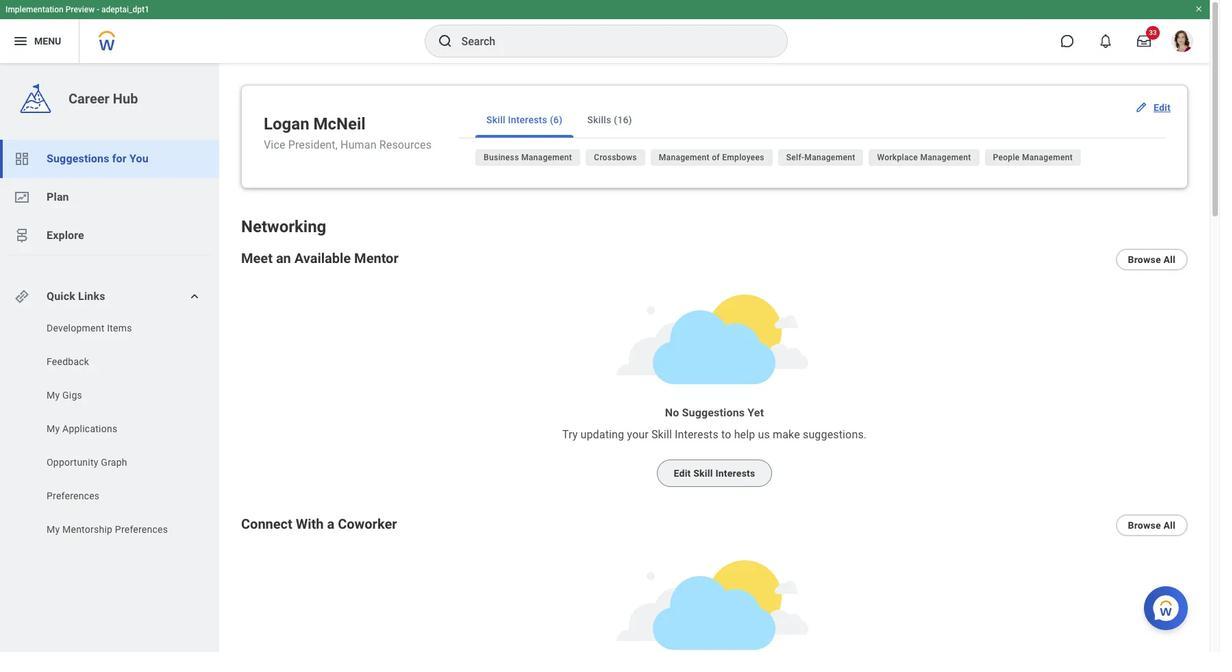 Task type: locate. For each thing, give the bounding box(es) containing it.
1 vertical spatial browse all link
[[1116, 515, 1188, 536]]

0 horizontal spatial skill
[[486, 114, 505, 125]]

1 horizontal spatial preferences
[[115, 524, 168, 535]]

1 vertical spatial all
[[1164, 520, 1176, 531]]

suggestions
[[47, 152, 109, 165], [682, 406, 745, 419]]

1 vertical spatial list
[[0, 321, 219, 540]]

1 vertical spatial browse
[[1128, 520, 1161, 531]]

edit skill interests
[[674, 468, 755, 479]]

opportunity graph link
[[45, 456, 186, 469]]

suggestions up the try updating your skill interests to help us make suggestions.
[[682, 406, 745, 419]]

33 button
[[1129, 26, 1160, 56]]

yet
[[748, 406, 764, 419]]

0 vertical spatial browse all link
[[1116, 249, 1188, 271]]

self-management
[[786, 153, 855, 162]]

explore
[[47, 229, 84, 242]]

implementation preview -   adeptai_dpt1
[[5, 5, 149, 14]]

onboarding home image
[[14, 189, 30, 206]]

1 list from the top
[[0, 140, 219, 255]]

adeptai_dpt1
[[101, 5, 149, 14]]

1 horizontal spatial skill
[[651, 428, 672, 441]]

my
[[47, 390, 60, 401], [47, 423, 60, 434], [47, 524, 60, 535]]

meet
[[241, 250, 273, 266]]

0 vertical spatial suggestions
[[47, 152, 109, 165]]

help
[[734, 428, 755, 441]]

items
[[107, 323, 132, 334]]

all
[[1164, 254, 1176, 265], [1164, 520, 1176, 531]]

skill down the try updating your skill interests to help us make suggestions.
[[693, 468, 713, 479]]

2 vertical spatial interests
[[715, 468, 755, 479]]

self-
[[786, 153, 804, 162]]

2 browse all from the top
[[1128, 520, 1176, 531]]

mentor
[[354, 250, 399, 266]]

make
[[773, 428, 800, 441]]

suggestions left for on the top of page
[[47, 152, 109, 165]]

menu
[[34, 35, 61, 46]]

browse
[[1128, 254, 1161, 265], [1128, 520, 1161, 531]]

5 management from the left
[[1022, 153, 1073, 162]]

1 management from the left
[[521, 153, 572, 162]]

1 all from the top
[[1164, 254, 1176, 265]]

skill interests (6) button
[[475, 102, 574, 138]]

preferences
[[47, 491, 100, 501], [115, 524, 168, 535]]

for
[[112, 152, 127, 165]]

workplace
[[877, 153, 918, 162]]

1 browse all link from the top
[[1116, 249, 1188, 271]]

my left gigs
[[47, 390, 60, 401]]

my for my applications
[[47, 423, 60, 434]]

skill
[[486, 114, 505, 125], [651, 428, 672, 441], [693, 468, 713, 479]]

an
[[276, 250, 291, 266]]

skill right "your"
[[651, 428, 672, 441]]

menu banner
[[0, 0, 1210, 63]]

management down (6)
[[521, 153, 572, 162]]

management left workplace
[[804, 153, 855, 162]]

logan
[[264, 114, 309, 134]]

0 horizontal spatial preferences
[[47, 491, 100, 501]]

my down "my gigs"
[[47, 423, 60, 434]]

resources
[[379, 139, 432, 152]]

4 management from the left
[[920, 153, 971, 162]]

list containing development items
[[0, 321, 219, 540]]

management
[[521, 153, 572, 162], [659, 153, 710, 162], [804, 153, 855, 162], [920, 153, 971, 162], [1022, 153, 1073, 162]]

your
[[627, 428, 649, 441]]

search image
[[437, 33, 453, 49]]

plan link
[[0, 178, 219, 216]]

meet an available mentor
[[241, 250, 399, 266]]

-
[[97, 5, 99, 14]]

a
[[327, 516, 334, 532]]

preferences down opportunity
[[47, 491, 100, 501]]

0 vertical spatial all
[[1164, 254, 1176, 265]]

management right people
[[1022, 153, 1073, 162]]

0 horizontal spatial edit
[[674, 468, 691, 479]]

skill interests (6)
[[486, 114, 563, 125]]

skills (16)
[[587, 114, 632, 125]]

2 list from the top
[[0, 321, 219, 540]]

management of employees
[[659, 153, 764, 162]]

feedback link
[[45, 355, 186, 369]]

0 vertical spatial edit
[[1154, 102, 1171, 113]]

0 vertical spatial skill
[[486, 114, 505, 125]]

graph
[[101, 457, 127, 468]]

1 vertical spatial browse all
[[1128, 520, 1176, 531]]

browse all link
[[1116, 249, 1188, 271], [1116, 515, 1188, 536]]

browse all for meet an available mentor
[[1128, 254, 1176, 265]]

suggestions.
[[803, 428, 867, 441]]

edit
[[1154, 102, 1171, 113], [674, 468, 691, 479]]

edit for edit
[[1154, 102, 1171, 113]]

business
[[484, 153, 519, 162]]

0 horizontal spatial suggestions
[[47, 152, 109, 165]]

3 management from the left
[[804, 153, 855, 162]]

1 horizontal spatial suggestions
[[682, 406, 745, 419]]

available
[[294, 250, 351, 266]]

link image
[[14, 288, 30, 305]]

skills
[[587, 114, 611, 125]]

2 vertical spatial my
[[47, 524, 60, 535]]

0 vertical spatial my
[[47, 390, 60, 401]]

0 vertical spatial browse all
[[1128, 254, 1176, 265]]

edit right edit "icon" on the right top
[[1154, 102, 1171, 113]]

my applications link
[[45, 422, 186, 436]]

2 management from the left
[[659, 153, 710, 162]]

edit button
[[1129, 94, 1179, 121]]

networking
[[241, 217, 326, 236]]

0 vertical spatial interests
[[508, 114, 547, 125]]

business management
[[484, 153, 572, 162]]

chevron up small image
[[188, 290, 201, 303]]

tab list
[[459, 102, 1165, 138]]

1 vertical spatial my
[[47, 423, 60, 434]]

1 vertical spatial edit
[[674, 468, 691, 479]]

33
[[1149, 29, 1157, 36]]

1 browse from the top
[[1128, 254, 1161, 265]]

list containing suggestions for you
[[0, 140, 219, 255]]

suggestions inside suggestions for you link
[[47, 152, 109, 165]]

2 horizontal spatial skill
[[693, 468, 713, 479]]

interests down to
[[715, 468, 755, 479]]

2 all from the top
[[1164, 520, 1176, 531]]

2 browse from the top
[[1128, 520, 1161, 531]]

interests
[[508, 114, 547, 125], [675, 428, 719, 441], [715, 468, 755, 479]]

opportunity graph
[[47, 457, 127, 468]]

skill up business at the left top of page
[[486, 114, 505, 125]]

crossbows
[[594, 153, 637, 162]]

justify image
[[12, 33, 29, 49]]

1 my from the top
[[47, 390, 60, 401]]

interests left (6)
[[508, 114, 547, 125]]

preview
[[66, 5, 95, 14]]

my left mentorship
[[47, 524, 60, 535]]

1 browse all from the top
[[1128, 254, 1176, 265]]

1 vertical spatial suggestions
[[682, 406, 745, 419]]

tab list containing skill interests (6)
[[459, 102, 1165, 138]]

management right workplace
[[920, 153, 971, 162]]

edit image
[[1134, 101, 1148, 114]]

president,
[[288, 139, 338, 152]]

preferences link
[[45, 489, 186, 503]]

3 my from the top
[[47, 524, 60, 535]]

logan mcneil vice president, human resources
[[264, 114, 432, 152]]

2 browse all link from the top
[[1116, 515, 1188, 536]]

1 vertical spatial preferences
[[115, 524, 168, 535]]

you
[[129, 152, 149, 165]]

quick links element
[[14, 283, 208, 310]]

browse all
[[1128, 254, 1176, 265], [1128, 520, 1176, 531]]

interests down no suggestions yet
[[675, 428, 719, 441]]

management left of
[[659, 153, 710, 162]]

preferences down preferences link
[[115, 524, 168, 535]]

0 vertical spatial browse
[[1128, 254, 1161, 265]]

edit skill interests button
[[657, 460, 772, 487]]

2 my from the top
[[47, 423, 60, 434]]

my for my gigs
[[47, 390, 60, 401]]

0 vertical spatial list
[[0, 140, 219, 255]]

quick
[[47, 290, 75, 303]]

1 horizontal spatial edit
[[1154, 102, 1171, 113]]

close environment banner image
[[1195, 5, 1203, 13]]

feedback
[[47, 356, 89, 367]]

list
[[0, 140, 219, 255], [0, 321, 219, 540]]

edit down the try updating your skill interests to help us make suggestions.
[[674, 468, 691, 479]]



Task type: vqa. For each thing, say whether or not it's contained in the screenshot.
Search Workday search box at the top of page
yes



Task type: describe. For each thing, give the bounding box(es) containing it.
management for workplace management
[[920, 153, 971, 162]]

browse all link for meet an available mentor
[[1116, 249, 1188, 271]]

quick links
[[47, 290, 105, 303]]

my gigs
[[47, 390, 82, 401]]

people
[[993, 153, 1020, 162]]

browse all link for connect with a coworker
[[1116, 515, 1188, 536]]

coworker
[[338, 516, 397, 532]]

management for business management
[[521, 153, 572, 162]]

career
[[69, 90, 110, 107]]

(16)
[[614, 114, 632, 125]]

1 vertical spatial interests
[[675, 428, 719, 441]]

inbox large image
[[1137, 34, 1151, 48]]

my applications
[[47, 423, 117, 434]]

try updating your skill interests to help us make suggestions.
[[562, 428, 867, 441]]

applications
[[62, 423, 117, 434]]

edit for edit skill interests
[[674, 468, 691, 479]]

workplace management
[[877, 153, 971, 162]]

suggestions for you
[[47, 152, 149, 165]]

try
[[562, 428, 578, 441]]

2 vertical spatial skill
[[693, 468, 713, 479]]

development
[[47, 323, 104, 334]]

menu button
[[0, 19, 79, 63]]

to
[[721, 428, 731, 441]]

1 vertical spatial skill
[[651, 428, 672, 441]]

us
[[758, 428, 770, 441]]

development items
[[47, 323, 132, 334]]

skills (16) button
[[576, 102, 643, 138]]

no
[[665, 406, 679, 419]]

0 vertical spatial preferences
[[47, 491, 100, 501]]

all for connect with a coworker
[[1164, 520, 1176, 531]]

implementation
[[5, 5, 63, 14]]

my mentorship preferences link
[[45, 523, 186, 536]]

of
[[712, 153, 720, 162]]

browse all for connect with a coworker
[[1128, 520, 1176, 531]]

mentorship
[[62, 524, 112, 535]]

plan
[[47, 190, 69, 203]]

all for meet an available mentor
[[1164, 254, 1176, 265]]

suggestions for you link
[[0, 140, 219, 178]]

browse for connect with a coworker
[[1128, 520, 1161, 531]]

connect with a coworker
[[241, 516, 397, 532]]

my for my mentorship preferences
[[47, 524, 60, 535]]

profile logan mcneil image
[[1171, 30, 1193, 55]]

human
[[341, 139, 377, 152]]

my gigs link
[[45, 388, 186, 402]]

people management
[[993, 153, 1073, 162]]

browse for meet an available mentor
[[1128, 254, 1161, 265]]

links
[[78, 290, 105, 303]]

notifications large image
[[1099, 34, 1113, 48]]

updating
[[581, 428, 624, 441]]

my mentorship preferences
[[47, 524, 168, 535]]

(6)
[[550, 114, 563, 125]]

career hub
[[69, 90, 138, 107]]

management for people management
[[1022, 153, 1073, 162]]

dashboard image
[[14, 151, 30, 167]]

management for self-management
[[804, 153, 855, 162]]

with
[[296, 516, 324, 532]]

mcneil
[[313, 114, 366, 134]]

gigs
[[62, 390, 82, 401]]

timeline milestone image
[[14, 227, 30, 244]]

development items link
[[45, 321, 186, 335]]

no suggestions yet
[[665, 406, 764, 419]]

Search Workday  search field
[[461, 26, 759, 56]]

vice
[[264, 139, 285, 152]]

opportunity
[[47, 457, 98, 468]]

explore link
[[0, 216, 219, 255]]

hub
[[113, 90, 138, 107]]

employees
[[722, 153, 764, 162]]

connect
[[241, 516, 292, 532]]



